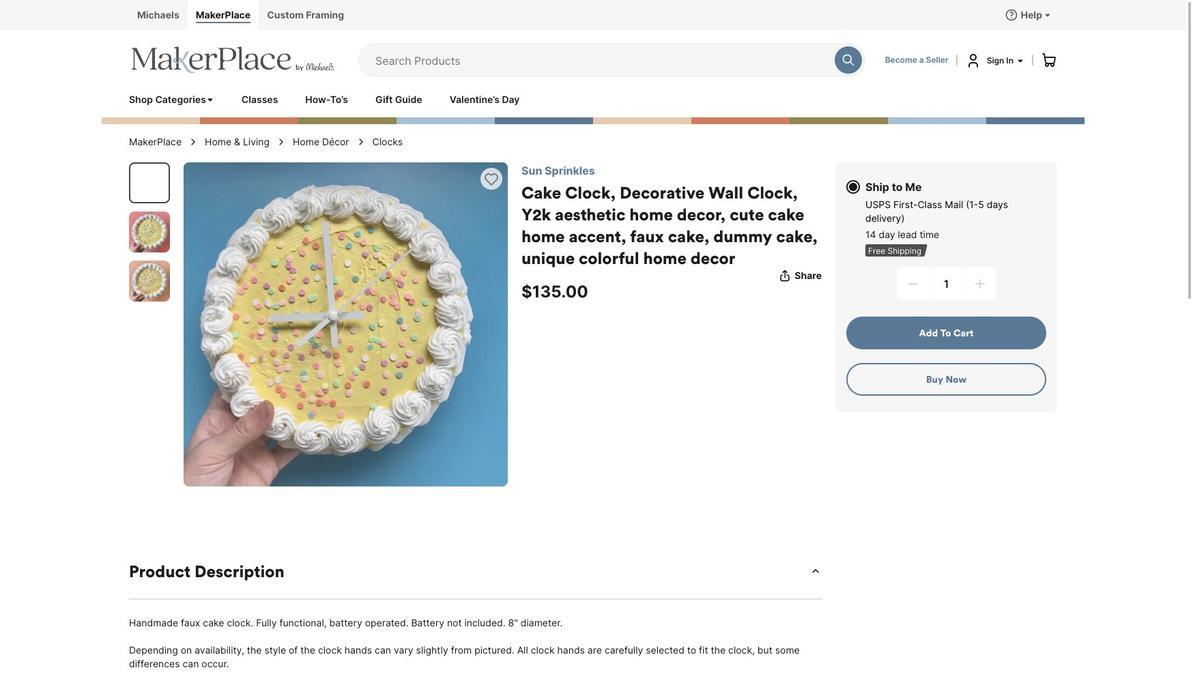 Task type: describe. For each thing, give the bounding box(es) containing it.
mail
[[946, 199, 964, 210]]

to's
[[330, 94, 348, 105]]

how-
[[306, 94, 330, 105]]

1 vertical spatial makerplace link
[[129, 135, 182, 149]]

cake clock, decorative wall clock, y2k aesthetic home decor, cute cake home accent, faux cake, dummy cake, unique colorful home decor
[[522, 182, 818, 268]]

home for home décor
[[293, 136, 320, 148]]

usps
[[866, 199, 891, 210]]

living
[[243, 136, 270, 148]]

categories
[[155, 94, 206, 105]]

slightly
[[416, 645, 449, 656]]

functional,
[[280, 617, 327, 629]]

michaels link
[[129, 0, 188, 30]]

decorative
[[620, 182, 705, 203]]

clock.
[[227, 617, 254, 629]]

carefully
[[605, 645, 644, 656]]

valentine's day
[[450, 94, 520, 105]]

cake inside handmade faux cake clock. fully functional, battery operated. battery not included. 8" diameter. depending on availability, the style of the clock hands can vary slightly from pictured. all clock hands are carefully selected to fit the clock, but some differences can occu
[[203, 617, 224, 629]]

0 horizontal spatial tabler image
[[276, 137, 287, 148]]

unique
[[522, 248, 575, 268]]

help button
[[1005, 8, 1052, 22]]

on
[[181, 645, 192, 656]]

1 vertical spatial makerplace
[[129, 136, 182, 148]]

share
[[795, 270, 822, 281]]

decor
[[691, 248, 736, 268]]

home & living link
[[205, 135, 270, 149]]

sun sprinkles
[[522, 164, 595, 178]]

add to cart button
[[847, 317, 1047, 350]]

1 hands from the left
[[345, 645, 372, 656]]

add
[[920, 327, 939, 339]]

sprinkles
[[545, 164, 595, 178]]

free shipping
[[869, 246, 922, 256]]

décor
[[322, 136, 349, 148]]

y2k
[[522, 204, 551, 225]]

makerplace image
[[129, 46, 337, 74]]

handmade
[[129, 617, 178, 629]]

colorful
[[579, 248, 640, 268]]

availability,
[[195, 645, 244, 656]]

battery
[[330, 617, 362, 629]]

1 vertical spatial home
[[522, 226, 565, 247]]

clock,
[[729, 645, 755, 656]]

first-
[[894, 199, 918, 210]]

time
[[920, 229, 940, 240]]

wall
[[709, 182, 744, 203]]

product
[[129, 561, 191, 582]]

help
[[1021, 9, 1043, 20]]

all
[[517, 645, 528, 656]]

0 vertical spatial makerplace link
[[188, 0, 259, 30]]

dummy
[[714, 226, 773, 247]]

2 clock, from the left
[[748, 182, 798, 203]]

8"
[[509, 617, 518, 629]]

shipping
[[888, 246, 922, 256]]

gift
[[376, 94, 393, 105]]

classes
[[242, 94, 278, 105]]

fully
[[256, 617, 277, 629]]

search button image
[[842, 53, 856, 67]]

1 horizontal spatial can
[[375, 645, 391, 656]]

cake clock, decorative wall clock, y2k aesthetic home decor, cute cake home accent, faux cake, dummy cake, unique colorful home decor image
[[184, 163, 508, 487]]

cake clock, decorative wall clock, y2k aesthetic home decor, cute cake home accent, faux cake, dummy cake, unique colorful home decor product 1 image
[[130, 164, 169, 202]]

style
[[265, 645, 286, 656]]

clocks
[[373, 136, 403, 148]]

(1-
[[967, 199, 979, 210]]

accent,
[[569, 226, 627, 247]]

selected
[[646, 645, 685, 656]]

3 the from the left
[[711, 645, 726, 656]]

differences
[[129, 658, 180, 670]]

0 horizontal spatial can
[[183, 658, 199, 670]]

&
[[234, 136, 240, 148]]

day
[[879, 229, 896, 240]]

framing
[[306, 9, 344, 20]]

custom
[[267, 9, 304, 20]]

vary
[[394, 645, 414, 656]]

a
[[920, 55, 925, 65]]

class
[[918, 199, 943, 210]]

2 vertical spatial home
[[644, 248, 687, 268]]

1 cake, from the left
[[668, 226, 710, 247]]

Search Input field
[[376, 44, 828, 76]]

home & living
[[205, 136, 270, 148]]

home décor
[[293, 136, 349, 148]]

included.
[[465, 617, 506, 629]]

1 clock from the left
[[318, 645, 342, 656]]

cake
[[522, 182, 561, 203]]



Task type: vqa. For each thing, say whether or not it's contained in the screenshot.
Beads related to Valentine's Day
no



Task type: locate. For each thing, give the bounding box(es) containing it.
cake inside cake clock, decorative wall clock, y2k aesthetic home decor, cute cake home accent, faux cake, dummy cake, unique colorful home decor
[[769, 204, 805, 225]]

to left fit
[[688, 645, 697, 656]]

1 home from the left
[[205, 136, 232, 148]]

1 horizontal spatial tabler image
[[356, 137, 366, 148]]

usps first-class mail (1-5 days delivery) 14 day lead time
[[866, 199, 1009, 240]]

classes link
[[242, 93, 278, 107]]

can down on at the left bottom
[[183, 658, 199, 670]]

2 hands from the left
[[558, 645, 585, 656]]

to
[[892, 180, 903, 194], [688, 645, 697, 656]]

1 clock, from the left
[[566, 182, 616, 203]]

5
[[979, 199, 985, 210]]

guide
[[395, 94, 423, 105]]

to left me
[[892, 180, 903, 194]]

home
[[630, 204, 673, 225], [522, 226, 565, 247], [644, 248, 687, 268]]

valentine's day link
[[450, 93, 520, 107]]

cake
[[769, 204, 805, 225], [203, 617, 224, 629]]

1 vertical spatial faux
[[181, 617, 200, 629]]

makerplace up makerplace "image"
[[196, 9, 251, 20]]

cake,
[[668, 226, 710, 247], [777, 226, 818, 247]]

0 vertical spatial makerplace
[[196, 9, 251, 20]]

2 cake, from the left
[[777, 226, 818, 247]]

faux up colorful
[[631, 226, 664, 247]]

1 vertical spatial cake
[[203, 617, 224, 629]]

0 horizontal spatial makerplace
[[129, 136, 182, 148]]

the left style
[[247, 645, 262, 656]]

valentine's
[[450, 94, 500, 105]]

to
[[941, 327, 952, 339]]

gift guide
[[376, 94, 423, 105]]

pictured.
[[475, 645, 515, 656]]

aesthetic
[[555, 204, 626, 225]]

gift guide link
[[376, 93, 423, 107]]

clock
[[318, 645, 342, 656], [531, 645, 555, 656]]

14
[[866, 229, 877, 240]]

0 horizontal spatial the
[[247, 645, 262, 656]]

2 horizontal spatial the
[[711, 645, 726, 656]]

makerplace left tabler icon
[[129, 136, 182, 148]]

tabler image left "sun"
[[484, 171, 500, 188]]

can left vary
[[375, 645, 391, 656]]

1 horizontal spatial cake,
[[777, 226, 818, 247]]

handmade faux cake clock. fully functional, battery operated. battery not included. 8" diameter. depending on availability, the style of the clock hands can vary slightly from pictured. all clock hands are carefully selected to fit the clock, but some differences can occu
[[129, 617, 803, 686]]

0 vertical spatial to
[[892, 180, 903, 194]]

1 horizontal spatial cake
[[769, 204, 805, 225]]

now
[[946, 374, 967, 386]]

delivery)
[[866, 212, 905, 224]]

home left decor
[[644, 248, 687, 268]]

some
[[776, 645, 800, 656]]

1 horizontal spatial to
[[892, 180, 903, 194]]

custom framing link
[[259, 0, 352, 30]]

0 horizontal spatial makerplace link
[[129, 135, 182, 149]]

become a seller
[[886, 55, 949, 65]]

not
[[447, 617, 462, 629]]

cake right cute in the top right of the page
[[769, 204, 805, 225]]

decor,
[[677, 204, 726, 225]]

how-to's
[[306, 94, 348, 105]]

$135.00
[[522, 282, 589, 302]]

day
[[502, 94, 520, 105]]

0 horizontal spatial cake,
[[668, 226, 710, 247]]

cake left clock.
[[203, 617, 224, 629]]

faux inside handmade faux cake clock. fully functional, battery operated. battery not included. 8" diameter. depending on availability, the style of the clock hands can vary slightly from pictured. all clock hands are carefully selected to fit the clock, but some differences can occu
[[181, 617, 200, 629]]

1 horizontal spatial clock
[[531, 645, 555, 656]]

tabler image
[[276, 137, 287, 148], [356, 137, 366, 148], [484, 171, 500, 188]]

1 vertical spatial to
[[688, 645, 697, 656]]

1 horizontal spatial home
[[293, 136, 320, 148]]

custom framing
[[267, 9, 344, 20]]

tabler image
[[188, 137, 199, 148]]

0 vertical spatial cake
[[769, 204, 805, 225]]

1 horizontal spatial faux
[[631, 226, 664, 247]]

2 the from the left
[[301, 645, 316, 656]]

from
[[451, 645, 472, 656]]

become
[[886, 55, 918, 65]]

makerplace link left tabler icon
[[129, 135, 182, 149]]

clock right all
[[531, 645, 555, 656]]

clock, up cute in the top right of the page
[[748, 182, 798, 203]]

0 horizontal spatial clock,
[[566, 182, 616, 203]]

me
[[906, 180, 922, 194]]

fit
[[699, 645, 709, 656]]

clock, up "aesthetic"
[[566, 182, 616, 203]]

home décor link
[[293, 135, 349, 149]]

lead
[[898, 229, 918, 240]]

product description button
[[129, 561, 823, 583]]

buy
[[927, 374, 944, 386]]

the right fit
[[711, 645, 726, 656]]

faux inside cake clock, decorative wall clock, y2k aesthetic home decor, cute cake home accent, faux cake, dummy cake, unique colorful home decor
[[631, 226, 664, 247]]

the right of
[[301, 645, 316, 656]]

cute
[[730, 204, 764, 225]]

seller
[[927, 55, 949, 65]]

2 horizontal spatial tabler image
[[484, 171, 500, 188]]

clocks link
[[373, 135, 403, 149]]

Number Stepper text field
[[931, 268, 963, 301]]

become a seller link
[[886, 55, 949, 66]]

0 vertical spatial can
[[375, 645, 391, 656]]

makerplace link
[[188, 0, 259, 30], [129, 135, 182, 149]]

cake clock, decorative wall clock, y2k aesthetic home decor, cute cake home accent, faux cake, dummy cake, unique colorful home decor product 3 image
[[129, 261, 170, 302]]

2 clock from the left
[[531, 645, 555, 656]]

shop
[[129, 94, 153, 105]]

1 horizontal spatial hands
[[558, 645, 585, 656]]

makerplace link up makerplace "image"
[[188, 0, 259, 30]]

operated.
[[365, 617, 409, 629]]

buy now button
[[847, 363, 1047, 396]]

add to cart
[[920, 327, 974, 339]]

home for home & living
[[205, 136, 232, 148]]

0 horizontal spatial faux
[[181, 617, 200, 629]]

clock down battery in the left bottom of the page
[[318, 645, 342, 656]]

days
[[987, 199, 1009, 210]]

0 horizontal spatial to
[[688, 645, 697, 656]]

0 horizontal spatial clock
[[318, 645, 342, 656]]

hands left are
[[558, 645, 585, 656]]

1 horizontal spatial the
[[301, 645, 316, 656]]

ship
[[866, 180, 890, 194]]

0 horizontal spatial hands
[[345, 645, 372, 656]]

cake, up share
[[777, 226, 818, 247]]

0 vertical spatial home
[[630, 204, 673, 225]]

hands
[[345, 645, 372, 656], [558, 645, 585, 656]]

hands down battery in the left bottom of the page
[[345, 645, 372, 656]]

1 the from the left
[[247, 645, 262, 656]]

faux
[[631, 226, 664, 247], [181, 617, 200, 629]]

shop categories
[[129, 94, 206, 105]]

diameter.
[[521, 617, 563, 629]]

0 horizontal spatial home
[[205, 136, 232, 148]]

how-to's link
[[306, 93, 348, 107]]

sun
[[522, 164, 543, 178]]

2 home from the left
[[293, 136, 320, 148]]

0 vertical spatial faux
[[631, 226, 664, 247]]

the
[[247, 645, 262, 656], [301, 645, 316, 656], [711, 645, 726, 656]]

are
[[588, 645, 602, 656]]

makerplace
[[196, 9, 251, 20], [129, 136, 182, 148]]

sun sprinkles link
[[522, 164, 595, 178]]

home up unique on the left top of page
[[522, 226, 565, 247]]

buy now
[[927, 374, 967, 386]]

battery
[[411, 617, 445, 629]]

ship to me
[[866, 180, 922, 194]]

of
[[289, 645, 298, 656]]

1 horizontal spatial makerplace link
[[188, 0, 259, 30]]

1 horizontal spatial clock,
[[748, 182, 798, 203]]

to inside handmade faux cake clock. fully functional, battery operated. battery not included. 8" diameter. depending on availability, the style of the clock hands can vary slightly from pictured. all clock hands are carefully selected to fit the clock, but some differences can occu
[[688, 645, 697, 656]]

home down the decorative
[[630, 204, 673, 225]]

tabler image right 'living'
[[276, 137, 287, 148]]

michaels
[[137, 9, 179, 20]]

1 vertical spatial can
[[183, 658, 199, 670]]

product description
[[129, 561, 285, 582]]

home left décor
[[293, 136, 320, 148]]

home inside 'link'
[[205, 136, 232, 148]]

help link
[[1000, 0, 1058, 30]]

tabler image right décor
[[356, 137, 366, 148]]

home left the &
[[205, 136, 232, 148]]

description
[[195, 561, 285, 582]]

faux up on at the left bottom
[[181, 617, 200, 629]]

cake clock, decorative wall clock, y2k aesthetic home decor, cute cake home accent, faux cake, dummy cake, unique colorful home decor product 2 image
[[129, 212, 170, 253]]

0 horizontal spatial cake
[[203, 617, 224, 629]]

cake, down decor, at the top of page
[[668, 226, 710, 247]]

1 horizontal spatial makerplace
[[196, 9, 251, 20]]



